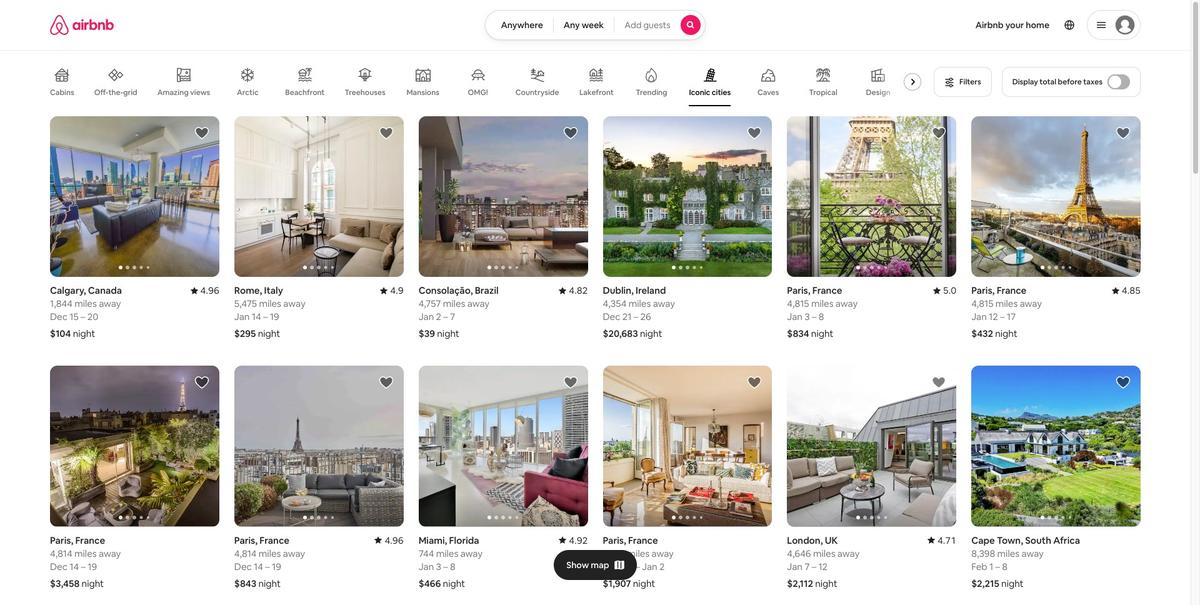 Task type: vqa. For each thing, say whether or not it's contained in the screenshot.


Task type: locate. For each thing, give the bounding box(es) containing it.
miles for 2
[[628, 548, 650, 559]]

jan up $834
[[787, 311, 803, 323]]

2 4,815 from the left
[[972, 298, 994, 310]]

4.85 out of 5 average rating image
[[1112, 285, 1141, 297]]

group for $843
[[234, 366, 404, 527]]

jan up the $432
[[972, 311, 987, 323]]

france inside 'paris, france 4,814 miles away dec 14 – 19 $3,458 night'
[[75, 534, 105, 546]]

$466
[[419, 578, 441, 589]]

show
[[567, 560, 589, 571]]

france for paris, france 4,816 miles away dec 28 – jan 2 $1,907 night
[[628, 534, 658, 546]]

– for $466
[[443, 561, 448, 573]]

– inside paris, france 4,815 miles away jan 3 – 8 $834 night
[[812, 311, 817, 323]]

4,814 up $3,458
[[50, 548, 72, 559]]

jan inside paris, france 4,815 miles away jan 3 – 8 $834 night
[[787, 311, 803, 323]]

– inside rome, italy 5,475 miles away jan 14 – 19 $295 night
[[263, 311, 268, 323]]

add to wishlist: paris, france image for 5.0
[[932, 126, 947, 141]]

paris, inside paris, france 4,815 miles away jan 12 – 17 $432 night
[[972, 285, 995, 297]]

france for paris, france 4,814 miles away dec 14 – 19 $843 night
[[260, 534, 290, 546]]

add to wishlist: paris, france image for paris, france 4,814 miles away dec 14 – 19 $3,458 night
[[194, 375, 209, 390]]

night right $3,458
[[82, 578, 104, 589]]

miles inside the calgary, canada 1,844 miles away dec 15 – 20 $104 night
[[75, 298, 97, 310]]

consolação, brazil 4,757 miles away jan 2 – 7 $39 night
[[419, 285, 499, 340]]

paris, france 4,814 miles away dec 14 – 19 $843 night
[[234, 534, 305, 589]]

away inside london, uk 4,646 miles away jan 7 – 12 $2,112 night
[[838, 548, 860, 559]]

4.92 out of 5 average rating image
[[559, 534, 588, 546]]

4,814 up $843
[[234, 548, 257, 559]]

19 for $843
[[272, 561, 281, 573]]

4.71 out of 5 average rating image
[[928, 534, 957, 546]]

$2,112
[[787, 578, 814, 589]]

dec down 4,816
[[603, 561, 621, 573]]

0 horizontal spatial 8
[[450, 561, 456, 573]]

0 horizontal spatial 12
[[819, 561, 828, 573]]

night inside paris, france 4,816 miles away dec 28 – jan 2 $1,907 night
[[633, 578, 656, 589]]

0 vertical spatial 2
[[436, 311, 441, 323]]

miami, florida 744 miles away jan 3 – 8 $466 night
[[419, 534, 483, 589]]

jan down 744
[[419, 561, 434, 573]]

dec for paris, france 4,814 miles away dec 14 – 19 $3,458 night
[[50, 561, 68, 573]]

night for paris, france 4,815 miles away jan 12 – 17 $432 night
[[996, 328, 1018, 340]]

3
[[805, 311, 810, 323], [436, 561, 441, 573]]

4.82 out of 5 average rating image
[[559, 285, 588, 297]]

4.82
[[569, 285, 588, 297]]

france for paris, france 4,814 miles away dec 14 – 19 $3,458 night
[[75, 534, 105, 546]]

14 inside rome, italy 5,475 miles away jan 14 – 19 $295 night
[[252, 311, 261, 323]]

– inside paris, france 4,816 miles away dec 28 – jan 2 $1,907 night
[[635, 561, 640, 573]]

2 horizontal spatial add to wishlist: paris, france image
[[1116, 126, 1131, 141]]

1,844
[[50, 298, 73, 310]]

4,815 inside paris, france 4,815 miles away jan 3 – 8 $834 night
[[787, 298, 810, 310]]

2 right 28
[[660, 561, 665, 573]]

19 inside rome, italy 5,475 miles away jan 14 – 19 $295 night
[[270, 311, 279, 323]]

744
[[419, 548, 434, 559]]

5.0
[[943, 285, 957, 297]]

4,816
[[603, 548, 625, 559]]

14 up $843
[[254, 561, 263, 573]]

home
[[1026, 19, 1050, 31]]

week
[[582, 19, 604, 31]]

before
[[1058, 77, 1082, 87]]

– for 2
[[635, 561, 640, 573]]

night inside consolação, brazil 4,757 miles away jan 2 – 7 $39 night
[[437, 328, 460, 340]]

night inside rome, italy 5,475 miles away jan 14 – 19 $295 night
[[258, 328, 280, 340]]

jan inside rome, italy 5,475 miles away jan 14 – 19 $295 night
[[234, 311, 250, 323]]

4,815
[[787, 298, 810, 310], [972, 298, 994, 310]]

add
[[625, 19, 642, 31]]

12 left 17
[[989, 311, 998, 323]]

$843
[[234, 578, 257, 589]]

away inside consolação, brazil 4,757 miles away jan 2 – 7 $39 night
[[468, 298, 490, 310]]

1 vertical spatial 3
[[436, 561, 441, 573]]

3 up $834
[[805, 311, 810, 323]]

– inside paris, france 4,814 miles away dec 14 – 19 $843 night
[[265, 561, 270, 573]]

1 4,814 from the left
[[50, 548, 72, 559]]

3 inside miami, florida 744 miles away jan 3 – 8 $466 night
[[436, 561, 441, 573]]

dec inside paris, france 4,816 miles away dec 28 – jan 2 $1,907 night
[[603, 561, 621, 573]]

1 horizontal spatial 4,814
[[234, 548, 257, 559]]

1 add to wishlist: paris, france image from the left
[[194, 375, 209, 390]]

jan down 5,475 at the left of page
[[234, 311, 250, 323]]

night for calgary, canada 1,844 miles away dec 15 – 20 $104 night
[[73, 328, 95, 340]]

miles for $843
[[259, 548, 281, 559]]

france inside paris, france 4,816 miles away dec 28 – jan 2 $1,907 night
[[628, 534, 658, 546]]

airbnb
[[976, 19, 1004, 31]]

paris, france 4,816 miles away dec 28 – jan 2 $1,907 night
[[603, 534, 674, 589]]

1
[[990, 561, 994, 573]]

miles for $466
[[436, 548, 459, 559]]

2 4,814 from the left
[[234, 548, 257, 559]]

None search field
[[486, 10, 706, 40]]

4,814 inside 'paris, france 4,814 miles away dec 14 – 19 $3,458 night'
[[50, 548, 72, 559]]

14 up $3,458
[[70, 561, 79, 573]]

1 4,815 from the left
[[787, 298, 810, 310]]

away inside paris, france 4,815 miles away jan 12 – 17 $432 night
[[1020, 298, 1042, 310]]

1 vertical spatial 4.96
[[385, 534, 404, 546]]

away for paris, france 4,816 miles away dec 28 – jan 2 $1,907 night
[[652, 548, 674, 559]]

night down 26
[[640, 328, 663, 340]]

20
[[87, 311, 98, 323]]

4.96 for calgary, canada 1,844 miles away dec 15 – 20 $104 night
[[200, 285, 219, 297]]

1 vertical spatial 2
[[660, 561, 665, 573]]

night inside miami, florida 744 miles away jan 3 – 8 $466 night
[[443, 578, 465, 589]]

away
[[99, 298, 121, 310], [283, 298, 306, 310], [653, 298, 675, 310], [836, 298, 858, 310], [468, 298, 490, 310], [1020, 298, 1042, 310], [99, 548, 121, 559], [283, 548, 305, 559], [652, 548, 674, 559], [838, 548, 860, 559], [461, 548, 483, 559], [1022, 548, 1044, 559]]

– inside cape town, south africa 8,398 miles away feb 1 – 8 $2,215 night
[[996, 561, 1000, 573]]

away inside 'dublin, ireland 4,354 miles away dec 21 – 26 $20,683 night'
[[653, 298, 675, 310]]

miles inside cape town, south africa 8,398 miles away feb 1 – 8 $2,215 night
[[998, 548, 1020, 559]]

dec inside 'dublin, ireland 4,354 miles away dec 21 – 26 $20,683 night'
[[603, 311, 621, 323]]

14 inside 'paris, france 4,814 miles away dec 14 – 19 $3,458 night'
[[70, 561, 79, 573]]

show map button
[[554, 550, 637, 580]]

12 inside london, uk 4,646 miles away jan 7 – 12 $2,112 night
[[819, 561, 828, 573]]

4,815 for 3
[[787, 298, 810, 310]]

2 add to wishlist: paris, france image from the left
[[747, 375, 762, 390]]

3 up "$466"
[[436, 561, 441, 573]]

dec inside 'paris, france 4,814 miles away dec 14 – 19 $3,458 night'
[[50, 561, 68, 573]]

night right $2,112
[[816, 578, 838, 589]]

uk
[[825, 534, 838, 546]]

france inside paris, france 4,815 miles away jan 12 – 17 $432 night
[[997, 285, 1027, 297]]

arctic
[[237, 88, 259, 98]]

0 horizontal spatial 7
[[450, 311, 455, 323]]

anywhere button
[[486, 10, 554, 40]]

– inside paris, france 4,815 miles away jan 12 – 17 $432 night
[[1000, 311, 1005, 323]]

miles inside 'dublin, ireland 4,354 miles away dec 21 – 26 $20,683 night'
[[629, 298, 651, 310]]

1 horizontal spatial 3
[[805, 311, 810, 323]]

jan down 4,757
[[419, 311, 434, 323]]

4,815 for 12
[[972, 298, 994, 310]]

0 horizontal spatial 4,814
[[50, 548, 72, 559]]

5.0 out of 5 average rating image
[[933, 285, 957, 297]]

– inside london, uk 4,646 miles away jan 7 – 12 $2,112 night
[[812, 561, 817, 573]]

paris, inside paris, france 4,815 miles away jan 3 – 8 $834 night
[[787, 285, 811, 297]]

paris, up $834
[[787, 285, 811, 297]]

night right $2,215
[[1002, 578, 1024, 589]]

canada
[[88, 285, 122, 297]]

calgary, canada 1,844 miles away dec 15 – 20 $104 night
[[50, 285, 122, 340]]

dec down 1,844
[[50, 311, 68, 323]]

0 horizontal spatial 3
[[436, 561, 441, 573]]

paris, for paris, france 4,814 miles away dec 14 – 19 $843 night
[[234, 534, 258, 546]]

4.96 left miami,
[[385, 534, 404, 546]]

jan right 28
[[642, 561, 658, 573]]

4,815 inside paris, france 4,815 miles away jan 12 – 17 $432 night
[[972, 298, 994, 310]]

14 for $3,458
[[70, 561, 79, 573]]

dec inside paris, france 4,814 miles away dec 14 – 19 $843 night
[[234, 561, 252, 573]]

paris, up 4,816
[[603, 534, 626, 546]]

night right $39
[[437, 328, 460, 340]]

3 inside paris, france 4,815 miles away jan 3 – 8 $834 night
[[805, 311, 810, 323]]

4,815 up $834
[[787, 298, 810, 310]]

paris, right 5.0
[[972, 285, 995, 297]]

map
[[591, 560, 609, 571]]

1 vertical spatial 12
[[819, 561, 828, 573]]

4,814
[[50, 548, 72, 559], [234, 548, 257, 559]]

1 horizontal spatial 4,815
[[972, 298, 994, 310]]

night down 17
[[996, 328, 1018, 340]]

4,814 for paris, france 4,814 miles away dec 14 – 19 $3,458 night
[[50, 548, 72, 559]]

jan for consolação, brazil 4,757 miles away jan 2 – 7 $39 night
[[419, 311, 434, 323]]

4,757
[[419, 298, 441, 310]]

14 down 5,475 at the left of page
[[252, 311, 261, 323]]

1 horizontal spatial 2
[[660, 561, 665, 573]]

night down 20
[[73, 328, 95, 340]]

group for $432
[[972, 116, 1141, 277]]

away for paris, france 4,815 miles away jan 12 – 17 $432 night
[[1020, 298, 1042, 310]]

1 vertical spatial 7
[[805, 561, 810, 573]]

night right "$466"
[[443, 578, 465, 589]]

miles inside rome, italy 5,475 miles away jan 14 – 19 $295 night
[[259, 298, 281, 310]]

4.96
[[200, 285, 219, 297], [385, 534, 404, 546]]

profile element
[[721, 0, 1141, 50]]

night for paris, france 4,814 miles away dec 14 – 19 $843 night
[[259, 578, 281, 589]]

add to wishlist: paris, france image for paris, france 4,816 miles away dec 28 – jan 2 $1,907 night
[[747, 375, 762, 390]]

paris, inside paris, france 4,816 miles away dec 28 – jan 2 $1,907 night
[[603, 534, 626, 546]]

0 horizontal spatial add to wishlist: paris, france image
[[379, 375, 394, 390]]

add to wishlist: paris, france image
[[932, 126, 947, 141], [1116, 126, 1131, 141], [379, 375, 394, 390]]

2 horizontal spatial 8
[[1003, 561, 1008, 573]]

jan inside consolação, brazil 4,757 miles away jan 2 – 7 $39 night
[[419, 311, 434, 323]]

rome, italy 5,475 miles away jan 14 – 19 $295 night
[[234, 285, 306, 340]]

miles inside 'paris, france 4,814 miles away dec 14 – 19 $3,458 night'
[[74, 548, 97, 559]]

add to wishlist: calgary, canada image
[[194, 126, 209, 141]]

14 inside paris, france 4,814 miles away dec 14 – 19 $843 night
[[254, 561, 263, 573]]

– for $20,683
[[634, 311, 639, 323]]

1 horizontal spatial add to wishlist: paris, france image
[[932, 126, 947, 141]]

away inside 'paris, france 4,814 miles away dec 14 – 19 $3,458 night'
[[99, 548, 121, 559]]

display
[[1013, 77, 1038, 87]]

0 vertical spatial 12
[[989, 311, 998, 323]]

– for $834
[[812, 311, 817, 323]]

0 vertical spatial 3
[[805, 311, 810, 323]]

1 horizontal spatial add to wishlist: paris, france image
[[747, 375, 762, 390]]

countryside
[[516, 88, 559, 98]]

paris,
[[787, 285, 811, 297], [972, 285, 995, 297], [50, 534, 73, 546], [234, 534, 258, 546], [603, 534, 626, 546]]

jan inside paris, france 4,815 miles away jan 12 – 17 $432 night
[[972, 311, 987, 323]]

4,814 inside paris, france 4,814 miles away dec 14 – 19 $843 night
[[234, 548, 257, 559]]

– inside 'dublin, ireland 4,354 miles away dec 21 – 26 $20,683 night'
[[634, 311, 639, 323]]

paris, inside 'paris, france 4,814 miles away dec 14 – 19 $3,458 night'
[[50, 534, 73, 546]]

4.71
[[938, 534, 957, 546]]

away inside miami, florida 744 miles away jan 3 – 8 $466 night
[[461, 548, 483, 559]]

$104
[[50, 328, 71, 340]]

night inside paris, france 4,815 miles away jan 3 – 8 $834 night
[[812, 328, 834, 340]]

miles inside paris, france 4,815 miles away jan 12 – 17 $432 night
[[996, 298, 1018, 310]]

4,815 up the $432
[[972, 298, 994, 310]]

0 horizontal spatial 4.96
[[200, 285, 219, 297]]

night inside 'paris, france 4,814 miles away dec 14 – 19 $3,458 night'
[[82, 578, 104, 589]]

1 horizontal spatial 7
[[805, 561, 810, 573]]

paris, up $843
[[234, 534, 258, 546]]

$834
[[787, 328, 810, 340]]

jan down 4,646
[[787, 561, 803, 573]]

away inside the calgary, canada 1,844 miles away dec 15 – 20 $104 night
[[99, 298, 121, 310]]

2 down 4,757
[[436, 311, 441, 323]]

miles inside miami, florida 744 miles away jan 3 – 8 $466 night
[[436, 548, 459, 559]]

south
[[1026, 534, 1052, 546]]

7 down consolação,
[[450, 311, 455, 323]]

4.96 left rome,
[[200, 285, 219, 297]]

8
[[819, 311, 824, 323], [450, 561, 456, 573], [1003, 561, 1008, 573]]

19 inside paris, france 4,814 miles away dec 14 – 19 $843 night
[[272, 561, 281, 573]]

paris, inside paris, france 4,814 miles away dec 14 – 19 $843 night
[[234, 534, 258, 546]]

away for paris, france 4,815 miles away jan 3 – 8 $834 night
[[836, 298, 858, 310]]

2
[[436, 311, 441, 323], [660, 561, 665, 573]]

away inside paris, france 4,815 miles away jan 3 – 8 $834 night
[[836, 298, 858, 310]]

miles inside london, uk 4,646 miles away jan 7 – 12 $2,112 night
[[813, 548, 836, 559]]

away for consolação, brazil 4,757 miles away jan 2 – 7 $39 night
[[468, 298, 490, 310]]

away for miami, florida 744 miles away jan 3 – 8 $466 night
[[461, 548, 483, 559]]

0 vertical spatial 4.96
[[200, 285, 219, 297]]

8 inside cape town, south africa 8,398 miles away feb 1 – 8 $2,215 night
[[1003, 561, 1008, 573]]

france for paris, france 4,815 miles away jan 3 – 8 $834 night
[[813, 285, 843, 297]]

4.85
[[1122, 285, 1141, 297]]

any
[[564, 19, 580, 31]]

dec up $843
[[234, 561, 252, 573]]

dec inside the calgary, canada 1,844 miles away dec 15 – 20 $104 night
[[50, 311, 68, 323]]

france inside paris, france 4,814 miles away dec 14 – 19 $843 night
[[260, 534, 290, 546]]

add to wishlist: cape town, south africa image
[[1116, 375, 1131, 390]]

group
[[50, 58, 927, 106], [50, 116, 219, 277], [234, 116, 404, 277], [419, 116, 588, 277], [603, 116, 772, 277], [787, 116, 957, 277], [972, 116, 1141, 277], [50, 366, 219, 527], [234, 366, 404, 527], [419, 366, 588, 527], [603, 366, 772, 527], [787, 366, 957, 527], [972, 366, 1141, 527]]

none search field containing anywhere
[[486, 10, 706, 40]]

group for $1,907
[[603, 366, 772, 527]]

jan
[[234, 311, 250, 323], [787, 311, 803, 323], [419, 311, 434, 323], [972, 311, 987, 323], [642, 561, 658, 573], [787, 561, 803, 573], [419, 561, 434, 573]]

jan inside london, uk 4,646 miles away jan 7 – 12 $2,112 night
[[787, 561, 803, 573]]

add to wishlist: paris, france image for 4.96
[[379, 375, 394, 390]]

tropical
[[809, 88, 838, 98]]

miles
[[75, 298, 97, 310], [259, 298, 281, 310], [629, 298, 651, 310], [812, 298, 834, 310], [443, 298, 466, 310], [996, 298, 1018, 310], [74, 548, 97, 559], [259, 548, 281, 559], [628, 548, 650, 559], [813, 548, 836, 559], [436, 548, 459, 559], [998, 548, 1020, 559]]

$295
[[234, 328, 256, 340]]

8 inside miami, florida 744 miles away jan 3 – 8 $466 night
[[450, 561, 456, 573]]

jan inside paris, france 4,816 miles away dec 28 – jan 2 $1,907 night
[[642, 561, 658, 573]]

night right $843
[[259, 578, 281, 589]]

cape
[[972, 534, 995, 546]]

caves
[[758, 88, 779, 98]]

night inside the calgary, canada 1,844 miles away dec 15 – 20 $104 night
[[73, 328, 95, 340]]

night inside 'dublin, ireland 4,354 miles away dec 21 – 26 $20,683 night'
[[640, 328, 663, 340]]

1 horizontal spatial 12
[[989, 311, 998, 323]]

lakefront
[[580, 88, 614, 98]]

cities
[[712, 87, 731, 97]]

– inside miami, florida 744 miles away jan 3 – 8 $466 night
[[443, 561, 448, 573]]

group for $834
[[787, 116, 957, 277]]

away for london, uk 4,646 miles away jan 7 – 12 $2,112 night
[[838, 548, 860, 559]]

0 horizontal spatial 4,815
[[787, 298, 810, 310]]

miles for $295
[[259, 298, 281, 310]]

– for $295
[[263, 311, 268, 323]]

12 inside paris, france 4,815 miles away jan 12 – 17 $432 night
[[989, 311, 998, 323]]

12 down uk
[[819, 561, 828, 573]]

france inside paris, france 4,815 miles away jan 3 – 8 $834 night
[[813, 285, 843, 297]]

miles inside paris, france 4,815 miles away jan 3 – 8 $834 night
[[812, 298, 834, 310]]

19
[[270, 311, 279, 323], [88, 561, 97, 573], [272, 561, 281, 573]]

4.96 out of 5 average rating image
[[190, 285, 219, 297]]

2 inside consolação, brazil 4,757 miles away jan 2 – 7 $39 night
[[436, 311, 441, 323]]

– inside the calgary, canada 1,844 miles away dec 15 – 20 $104 night
[[81, 311, 85, 323]]

night right $295
[[258, 328, 280, 340]]

8 inside paris, france 4,815 miles away jan 3 – 8 $834 night
[[819, 311, 824, 323]]

14 for $843
[[254, 561, 263, 573]]

– for $104
[[81, 311, 85, 323]]

miles inside paris, france 4,814 miles away dec 14 – 19 $843 night
[[259, 548, 281, 559]]

miles inside paris, france 4,816 miles away dec 28 – jan 2 $1,907 night
[[628, 548, 650, 559]]

jan inside miami, florida 744 miles away jan 3 – 8 $466 night
[[419, 561, 434, 573]]

21
[[623, 311, 632, 323]]

the-
[[108, 87, 123, 97]]

group for $2,112
[[787, 366, 957, 527]]

jan for paris, france 4,815 miles away jan 12 – 17 $432 night
[[972, 311, 987, 323]]

away inside rome, italy 5,475 miles away jan 14 – 19 $295 night
[[283, 298, 306, 310]]

dec down 4,354
[[603, 311, 621, 323]]

paris, france 4,815 miles away jan 12 – 17 $432 night
[[972, 285, 1042, 340]]

3 for 744
[[436, 561, 441, 573]]

19 inside 'paris, france 4,814 miles away dec 14 – 19 $3,458 night'
[[88, 561, 97, 573]]

night inside paris, france 4,815 miles away jan 12 – 17 $432 night
[[996, 328, 1018, 340]]

0 horizontal spatial 2
[[436, 311, 441, 323]]

1 horizontal spatial 4.96
[[385, 534, 404, 546]]

paris, up $3,458
[[50, 534, 73, 546]]

– inside 'paris, france 4,814 miles away dec 14 – 19 $3,458 night'
[[81, 561, 86, 573]]

night for paris, france 4,814 miles away dec 14 – 19 $3,458 night
[[82, 578, 104, 589]]

miles inside consolação, brazil 4,757 miles away jan 2 – 7 $39 night
[[443, 298, 466, 310]]

7 inside consolação, brazil 4,757 miles away jan 2 – 7 $39 night
[[450, 311, 455, 323]]

night right $834
[[812, 328, 834, 340]]

night inside london, uk 4,646 miles away jan 7 – 12 $2,112 night
[[816, 578, 838, 589]]

night for dublin, ireland 4,354 miles away dec 21 – 26 $20,683 night
[[640, 328, 663, 340]]

night inside paris, france 4,814 miles away dec 14 – 19 $843 night
[[259, 578, 281, 589]]

1 horizontal spatial 8
[[819, 311, 824, 323]]

jan for paris, france 4,815 miles away jan 3 – 8 $834 night
[[787, 311, 803, 323]]

grid
[[123, 87, 137, 97]]

add to wishlist: paris, france image
[[194, 375, 209, 390], [747, 375, 762, 390]]

away inside paris, france 4,816 miles away dec 28 – jan 2 $1,907 night
[[652, 548, 674, 559]]

7 down 4,646
[[805, 561, 810, 573]]

7
[[450, 311, 455, 323], [805, 561, 810, 573]]

– for $3,458
[[81, 561, 86, 573]]

0 horizontal spatial add to wishlist: paris, france image
[[194, 375, 209, 390]]

night down 28
[[633, 578, 656, 589]]

away inside paris, france 4,814 miles away dec 14 – 19 $843 night
[[283, 548, 305, 559]]

france
[[813, 285, 843, 297], [997, 285, 1027, 297], [75, 534, 105, 546], [260, 534, 290, 546], [628, 534, 658, 546]]

dec up $3,458
[[50, 561, 68, 573]]

night inside cape town, south africa 8,398 miles away feb 1 – 8 $2,215 night
[[1002, 578, 1024, 589]]

– inside consolação, brazil 4,757 miles away jan 2 – 7 $39 night
[[443, 311, 448, 323]]

0 vertical spatial 7
[[450, 311, 455, 323]]

8,398
[[972, 548, 996, 559]]

total
[[1040, 77, 1057, 87]]

group for $2,215
[[972, 366, 1141, 527]]



Task type: describe. For each thing, give the bounding box(es) containing it.
group for $39
[[419, 116, 588, 277]]

$3,458
[[50, 578, 80, 589]]

add to wishlist: miami, florida image
[[563, 375, 578, 390]]

italy
[[264, 285, 283, 297]]

19 for $295
[[270, 311, 279, 323]]

4.9
[[390, 285, 404, 297]]

dec for calgary, canada 1,844 miles away dec 15 – 20 $104 night
[[50, 311, 68, 323]]

miles for $39
[[443, 298, 466, 310]]

4.9 out of 5 average rating image
[[380, 285, 404, 297]]

4.96 out of 5 average rating image
[[375, 534, 404, 546]]

night for rome, italy 5,475 miles away jan 14 – 19 $295 night
[[258, 328, 280, 340]]

group for $20,683
[[603, 116, 772, 277]]

jan for rome, italy 5,475 miles away jan 14 – 19 $295 night
[[234, 311, 250, 323]]

$432
[[972, 328, 994, 340]]

paris, for paris, france 4,815 miles away jan 3 – 8 $834 night
[[787, 285, 811, 297]]

group for $466
[[419, 366, 588, 527]]

brazil
[[475, 285, 499, 297]]

filters button
[[934, 67, 992, 97]]

filters
[[960, 77, 982, 87]]

paris, france 4,814 miles away dec 14 – 19 $3,458 night
[[50, 534, 121, 589]]

jan for london, uk 4,646 miles away jan 7 – 12 $2,112 night
[[787, 561, 803, 573]]

away for dublin, ireland 4,354 miles away dec 21 – 26 $20,683 night
[[653, 298, 675, 310]]

$2,215
[[972, 578, 1000, 589]]

– for $2,112
[[812, 561, 817, 573]]

night for london, uk 4,646 miles away jan 7 – 12 $2,112 night
[[816, 578, 838, 589]]

8 for $466
[[450, 561, 456, 573]]

7 inside london, uk 4,646 miles away jan 7 – 12 $2,112 night
[[805, 561, 810, 573]]

amazing
[[157, 87, 189, 97]]

away for paris, france 4,814 miles away dec 14 – 19 $3,458 night
[[99, 548, 121, 559]]

amazing views
[[157, 87, 210, 97]]

– for $432
[[1000, 311, 1005, 323]]

rome,
[[234, 285, 262, 297]]

miles for $834
[[812, 298, 834, 310]]

3 for 4,815
[[805, 311, 810, 323]]

any week
[[564, 19, 604, 31]]

france for paris, france 4,815 miles away jan 12 – 17 $432 night
[[997, 285, 1027, 297]]

dec for dublin, ireland 4,354 miles away dec 21 – 26 $20,683 night
[[603, 311, 621, 323]]

$39
[[419, 328, 435, 340]]

15
[[70, 311, 79, 323]]

cape town, south africa 8,398 miles away feb 1 – 8 $2,215 night
[[972, 534, 1081, 589]]

treehouses
[[345, 88, 386, 98]]

africa
[[1054, 534, 1081, 546]]

miles for $432
[[996, 298, 1018, 310]]

add guests
[[625, 19, 671, 31]]

jan for miami, florida 744 miles away jan 3 – 8 $466 night
[[419, 561, 434, 573]]

paris, for paris, france 4,815 miles away jan 12 – 17 $432 night
[[972, 285, 995, 297]]

trending
[[636, 88, 668, 98]]

calgary,
[[50, 285, 86, 297]]

ireland
[[636, 285, 666, 297]]

group for $104
[[50, 116, 219, 277]]

away for paris, france 4,814 miles away dec 14 – 19 $843 night
[[283, 548, 305, 559]]

views
[[190, 87, 210, 97]]

miles for $3,458
[[74, 548, 97, 559]]

display total before taxes
[[1013, 77, 1103, 87]]

guests
[[644, 19, 671, 31]]

paris, for paris, france 4,814 miles away dec 14 – 19 $3,458 night
[[50, 534, 73, 546]]

feb
[[972, 561, 988, 573]]

iconic cities
[[689, 87, 731, 97]]

any week button
[[553, 10, 615, 40]]

4,354
[[603, 298, 627, 310]]

town,
[[997, 534, 1024, 546]]

design
[[866, 88, 891, 98]]

26
[[641, 311, 651, 323]]

28
[[623, 561, 633, 573]]

4,814 for paris, france 4,814 miles away dec 14 – 19 $843 night
[[234, 548, 257, 559]]

8 for $834
[[819, 311, 824, 323]]

dec for paris, france 4,814 miles away dec 14 – 19 $843 night
[[234, 561, 252, 573]]

miles for $20,683
[[629, 298, 651, 310]]

your
[[1006, 19, 1024, 31]]

2 inside paris, france 4,816 miles away dec 28 – jan 2 $1,907 night
[[660, 561, 665, 573]]

mansions
[[407, 88, 440, 98]]

group for $295
[[234, 116, 404, 277]]

dec for paris, france 4,816 miles away dec 28 – jan 2 $1,907 night
[[603, 561, 621, 573]]

florida
[[449, 534, 479, 546]]

night for paris, france 4,815 miles away jan 3 – 8 $834 night
[[812, 328, 834, 340]]

dublin,
[[603, 285, 634, 297]]

dublin, ireland 4,354 miles away dec 21 – 26 $20,683 night
[[603, 285, 675, 340]]

away for calgary, canada 1,844 miles away dec 15 – 20 $104 night
[[99, 298, 121, 310]]

london,
[[787, 534, 823, 546]]

4.96 for paris, france 4,814 miles away dec 14 – 19 $843 night
[[385, 534, 404, 546]]

paris, france 4,815 miles away jan 3 – 8 $834 night
[[787, 285, 858, 340]]

add to wishlist: london, uk image
[[932, 375, 947, 390]]

5,475
[[234, 298, 257, 310]]

cabins
[[50, 88, 74, 98]]

add to wishlist: paris, france image for 4.85
[[1116, 126, 1131, 141]]

17
[[1007, 311, 1016, 323]]

omg!
[[468, 88, 488, 98]]

add to wishlist: dublin, ireland image
[[747, 126, 762, 141]]

miles for $104
[[75, 298, 97, 310]]

iconic
[[689, 87, 711, 97]]

taxes
[[1084, 77, 1103, 87]]

off-the-grid
[[94, 87, 137, 97]]

london, uk 4,646 miles away jan 7 – 12 $2,112 night
[[787, 534, 860, 589]]

miles for $2,112
[[813, 548, 836, 559]]

group containing off-the-grid
[[50, 58, 927, 106]]

consolação,
[[419, 285, 473, 297]]

19 for $3,458
[[88, 561, 97, 573]]

add to wishlist: rome, italy image
[[379, 126, 394, 141]]

away for rome, italy 5,475 miles away jan 14 – 19 $295 night
[[283, 298, 306, 310]]

away inside cape town, south africa 8,398 miles away feb 1 – 8 $2,215 night
[[1022, 548, 1044, 559]]

night for consolação, brazil 4,757 miles away jan 2 – 7 $39 night
[[437, 328, 460, 340]]

add guests button
[[614, 10, 706, 40]]

$1,907
[[603, 578, 631, 589]]

group for $3,458
[[50, 366, 219, 527]]

night for miami, florida 744 miles away jan 3 – 8 $466 night
[[443, 578, 465, 589]]

4,646
[[787, 548, 811, 559]]

show map
[[567, 560, 609, 571]]

paris, for paris, france 4,816 miles away dec 28 – jan 2 $1,907 night
[[603, 534, 626, 546]]

beachfront
[[285, 88, 325, 98]]

14 for $295
[[252, 311, 261, 323]]

anywhere
[[501, 19, 543, 31]]

– for $843
[[265, 561, 270, 573]]

airbnb your home link
[[968, 12, 1057, 38]]

add to wishlist: consolação, brazil image
[[563, 126, 578, 141]]

– for $39
[[443, 311, 448, 323]]

4.92
[[569, 534, 588, 546]]

off-
[[94, 87, 108, 97]]

miami,
[[419, 534, 447, 546]]



